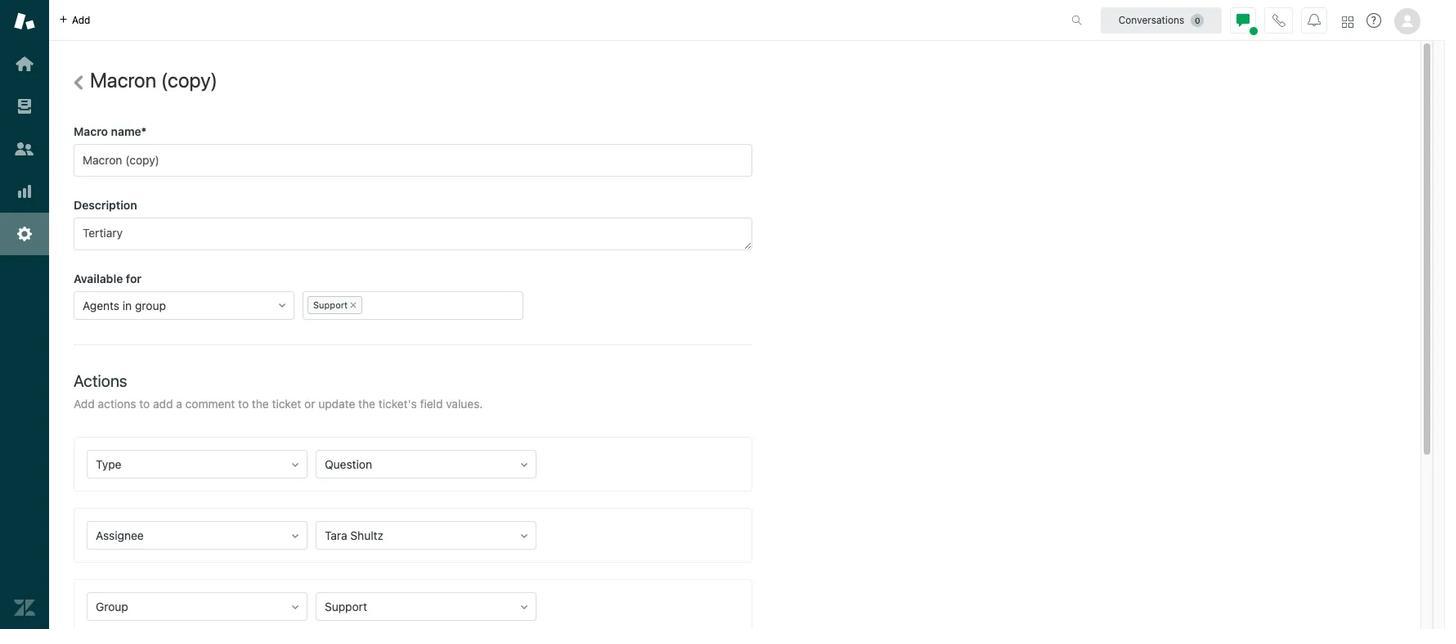 Task type: vqa. For each thing, say whether or not it's contained in the screenshot.
'Button displays agent's chat status as Online.' image
yes



Task type: locate. For each thing, give the bounding box(es) containing it.
zendesk image
[[14, 597, 35, 619]]

get started image
[[14, 53, 35, 74]]

customers image
[[14, 138, 35, 160]]

main element
[[0, 0, 49, 629]]

reporting image
[[14, 181, 35, 202]]

conversations
[[1119, 14, 1185, 26]]

admin image
[[14, 223, 35, 245]]

add
[[72, 14, 90, 26]]



Task type: describe. For each thing, give the bounding box(es) containing it.
zendesk support image
[[14, 11, 35, 32]]

notifications image
[[1308, 14, 1322, 27]]

add button
[[49, 0, 100, 40]]

button displays agent's chat status as online. image
[[1237, 14, 1250, 27]]

views image
[[14, 96, 35, 117]]

conversations button
[[1101, 7, 1223, 33]]

get help image
[[1367, 13, 1382, 28]]

zendesk products image
[[1343, 16, 1354, 27]]



